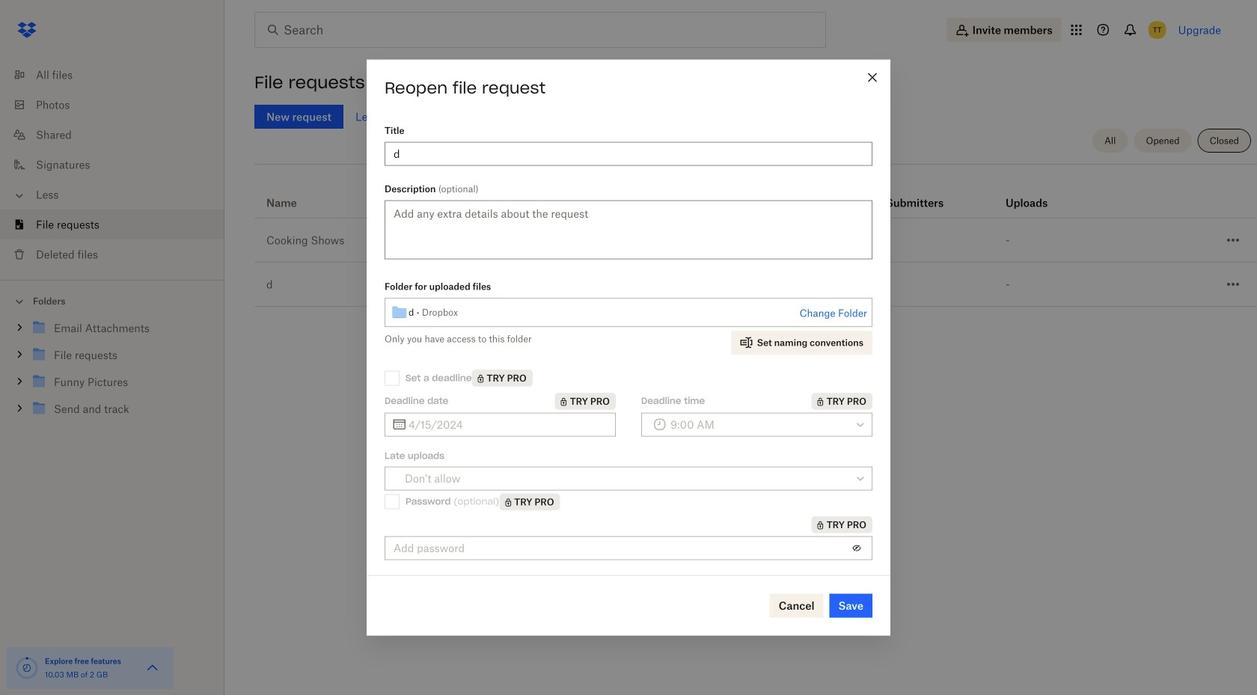 Task type: locate. For each thing, give the bounding box(es) containing it.
Add any extra details about the request text field
[[385, 200, 873, 259]]

column header
[[886, 176, 946, 212], [1006, 176, 1066, 212]]

table
[[255, 170, 1258, 307]]

0 horizontal spatial column header
[[886, 176, 946, 212]]

2 cell from the left
[[1162, 219, 1210, 231]]

group
[[0, 312, 225, 434]]

row group
[[255, 219, 1258, 307]]

1 row from the top
[[255, 170, 1258, 219]]

pro trial element inside row
[[759, 194, 783, 212]]

2 row from the top
[[255, 219, 1258, 263]]

row
[[255, 170, 1258, 219], [255, 219, 1258, 263], [255, 263, 1258, 307]]

list
[[0, 51, 225, 280]]

cell
[[1114, 219, 1162, 231], [1162, 219, 1210, 231]]

pro trial element
[[759, 194, 783, 212], [472, 370, 533, 387], [555, 393, 616, 410], [812, 393, 873, 410], [500, 494, 560, 510], [812, 516, 873, 533]]

dropbox image
[[12, 15, 42, 45]]

less image
[[12, 188, 27, 203]]

None text field
[[409, 416, 607, 433]]

list item
[[0, 210, 225, 240]]

Explain what the request is for text field
[[394, 146, 864, 162]]

dialog
[[367, 60, 891, 636]]

1 column header from the left
[[886, 176, 946, 212]]

1 horizontal spatial column header
[[1006, 176, 1066, 212]]



Task type: vqa. For each thing, say whether or not it's contained in the screenshot.
first cell from the left
yes



Task type: describe. For each thing, give the bounding box(es) containing it.
3 row from the top
[[255, 263, 1258, 307]]

Add password password field
[[394, 540, 845, 556]]

1 cell from the left
[[1114, 219, 1162, 231]]

2 column header from the left
[[1006, 176, 1066, 212]]



